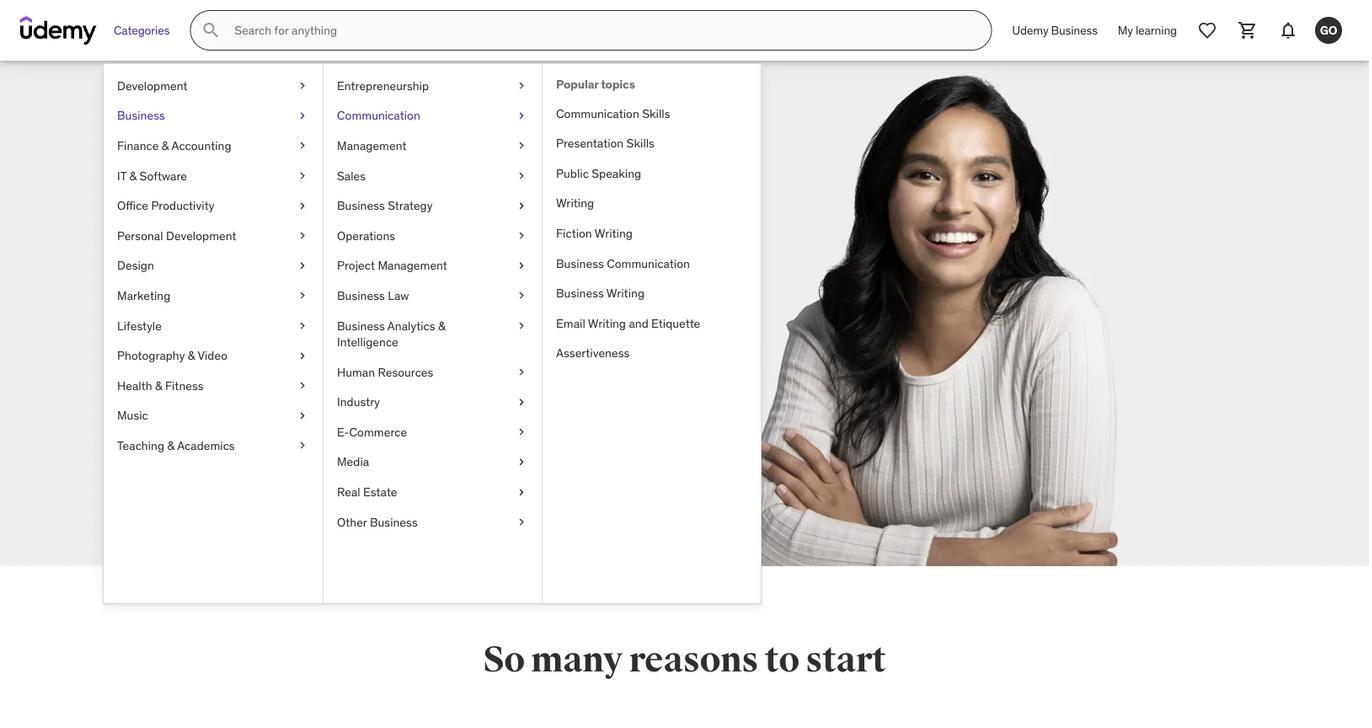 Task type: describe. For each thing, give the bounding box(es) containing it.
human resources
[[337, 364, 433, 380]]

strategy
[[388, 198, 433, 213]]

and inside "communication" element
[[629, 316, 649, 331]]

become
[[174, 315, 233, 335]]

design
[[117, 258, 154, 273]]

accounting
[[171, 138, 231, 153]]

xsmall image for lifestyle
[[296, 318, 309, 334]]

operations link
[[324, 221, 542, 251]]

xsmall image for business analytics & intelligence
[[515, 318, 528, 334]]

business for business
[[117, 108, 165, 123]]

media link
[[324, 447, 542, 477]]

xsmall image for office productivity
[[296, 198, 309, 214]]

e-commerce
[[337, 424, 407, 440]]

many
[[531, 638, 623, 682]]

xsmall image for business strategy
[[515, 198, 528, 214]]

software
[[140, 168, 187, 183]]

communication for communication skills
[[556, 106, 639, 121]]

communication skills
[[556, 106, 670, 121]]

law
[[388, 288, 409, 303]]

us
[[271, 257, 316, 310]]

health & fitness
[[117, 378, 204, 393]]

Search for anything text field
[[231, 16, 971, 45]]

go link
[[1309, 10, 1349, 51]]

business strategy link
[[324, 191, 542, 221]]

writing for business
[[607, 286, 645, 301]]

and inside come teach with us become an instructor and change lives — including your own
[[332, 315, 358, 335]]

writing inside writing link
[[556, 196, 594, 211]]

productivity
[[151, 198, 214, 213]]

communication down fiction writing link
[[607, 256, 690, 271]]

business writing
[[556, 286, 645, 301]]

marketing
[[117, 288, 171, 303]]

business right "udemy"
[[1051, 23, 1098, 38]]

speaking
[[592, 166, 642, 181]]

video
[[198, 348, 228, 363]]

email
[[556, 316, 586, 331]]

categories button
[[104, 10, 180, 51]]

email writing and etiquette link
[[543, 308, 761, 338]]

teaching & academics
[[117, 438, 235, 453]]

xsmall image for sales
[[515, 168, 528, 184]]

learning
[[1136, 23, 1177, 38]]

assertiveness
[[556, 346, 630, 361]]

my learning link
[[1108, 10, 1187, 51]]

xsmall image for design
[[296, 258, 309, 274]]

business for business writing
[[556, 286, 604, 301]]

xsmall image for real estate
[[515, 484, 528, 501]]

xsmall image for teaching & academics
[[296, 438, 309, 454]]

writing for fiction
[[595, 226, 633, 241]]

get
[[274, 384, 296, 401]]

e-commerce link
[[324, 417, 542, 447]]

—
[[210, 337, 224, 358]]

my learning
[[1118, 23, 1177, 38]]

commerce
[[349, 424, 407, 440]]

human
[[337, 364, 375, 380]]

real estate
[[337, 484, 397, 500]]

instructor
[[259, 315, 328, 335]]

music link
[[104, 401, 323, 431]]

business for business law
[[337, 288, 385, 303]]

business communication link
[[543, 248, 761, 278]]

industry
[[337, 394, 380, 410]]

presentation skills link
[[543, 128, 761, 158]]

assertiveness link
[[543, 338, 761, 368]]

& for software
[[129, 168, 137, 183]]

communication skills link
[[543, 98, 761, 128]]

topics
[[601, 77, 635, 92]]

etiquette
[[652, 316, 701, 331]]

intelligence
[[337, 334, 398, 350]]

business for business strategy
[[337, 198, 385, 213]]

photography & video
[[117, 348, 228, 363]]

own
[[331, 337, 361, 358]]

development link
[[104, 71, 323, 101]]

business down estate
[[370, 514, 418, 530]]

other business link
[[324, 507, 542, 537]]

it & software link
[[104, 161, 323, 191]]

lifestyle link
[[104, 311, 323, 341]]

music
[[117, 408, 148, 423]]

to
[[765, 638, 800, 682]]

xsmall image for media
[[515, 454, 528, 471]]

business writing link
[[543, 278, 761, 308]]

personal development link
[[104, 221, 323, 251]]

writing for email
[[588, 316, 626, 331]]

xsmall image for development
[[296, 78, 309, 94]]

started
[[299, 384, 344, 401]]

1 vertical spatial management
[[378, 258, 447, 273]]

business for business communication
[[556, 256, 604, 271]]

teaching
[[117, 438, 164, 453]]

estate
[[363, 484, 397, 500]]

0 vertical spatial management
[[337, 138, 407, 153]]

xsmall image for photography & video
[[296, 348, 309, 364]]

popular topics
[[556, 77, 635, 92]]

business law link
[[324, 281, 542, 311]]

it & software
[[117, 168, 187, 183]]

& for video
[[188, 348, 195, 363]]

udemy image
[[20, 16, 97, 45]]

photography & video link
[[104, 341, 323, 371]]

project management
[[337, 258, 447, 273]]

entrepreneurship link
[[324, 71, 542, 101]]

xsmall image for it & software
[[296, 168, 309, 184]]

xsmall image for operations
[[515, 228, 528, 244]]

reasons
[[629, 638, 759, 682]]

public
[[556, 166, 589, 181]]

presentation
[[556, 136, 624, 151]]



Task type: locate. For each thing, give the bounding box(es) containing it.
& right teaching
[[167, 438, 175, 453]]

xsmall image
[[296, 78, 309, 94], [296, 108, 309, 124], [515, 138, 528, 154], [296, 168, 309, 184], [515, 168, 528, 184], [296, 198, 309, 214], [515, 198, 528, 214], [515, 258, 528, 274], [296, 318, 309, 334], [296, 348, 309, 364], [515, 364, 528, 381], [515, 394, 528, 411], [296, 408, 309, 424], [515, 484, 528, 501], [515, 514, 528, 531]]

xsmall image inside "media" link
[[515, 454, 528, 471]]

communication link
[[324, 101, 542, 131]]

and up own
[[332, 315, 358, 335]]

xsmall image for business law
[[515, 288, 528, 304]]

shopping cart with 0 items image
[[1238, 20, 1258, 40]]

xsmall image for music
[[296, 408, 309, 424]]

xsmall image inside health & fitness link
[[296, 378, 309, 394]]

personal
[[117, 228, 163, 243]]

email writing and etiquette
[[556, 316, 701, 331]]

presentation skills
[[556, 136, 655, 151]]

xsmall image inside management link
[[515, 138, 528, 154]]

writing link
[[543, 188, 761, 218]]

popular
[[556, 77, 599, 92]]

finance & accounting
[[117, 138, 231, 153]]

skills up presentation skills link
[[642, 106, 670, 121]]

xsmall image inside industry "link"
[[515, 394, 528, 411]]

& for fitness
[[155, 378, 162, 393]]

xsmall image inside finance & accounting link
[[296, 138, 309, 154]]

xsmall image inside music link
[[296, 408, 309, 424]]

other
[[337, 514, 367, 530]]

xsmall image inside business law link
[[515, 288, 528, 304]]

finance
[[117, 138, 159, 153]]

submit search image
[[201, 20, 221, 40]]

xsmall image for project management
[[515, 258, 528, 274]]

& right analytics
[[438, 318, 445, 333]]

health & fitness link
[[104, 371, 323, 401]]

xsmall image for business
[[296, 108, 309, 124]]

development down categories dropdown button
[[117, 78, 188, 93]]

xsmall image inside marketing link
[[296, 288, 309, 304]]

communication down popular topics
[[556, 106, 639, 121]]

xsmall image for management
[[515, 138, 528, 154]]

health
[[117, 378, 152, 393]]

writing down business communication on the top of page
[[607, 286, 645, 301]]

xsmall image for finance & accounting
[[296, 138, 309, 154]]

design link
[[104, 251, 323, 281]]

& for academics
[[167, 438, 175, 453]]

xsmall image for human resources
[[515, 364, 528, 381]]

lifestyle
[[117, 318, 162, 333]]

business up operations
[[337, 198, 385, 213]]

sales link
[[324, 161, 542, 191]]

xsmall image for entrepreneurship
[[515, 78, 528, 94]]

go
[[1320, 22, 1338, 38]]

1 horizontal spatial and
[[629, 316, 649, 331]]

personal development
[[117, 228, 236, 243]]

xsmall image inside human resources link
[[515, 364, 528, 381]]

and down business writing link
[[629, 316, 649, 331]]

xsmall image for other business
[[515, 514, 528, 531]]

& inside teaching & academics 'link'
[[167, 438, 175, 453]]

xsmall image for health & fitness
[[296, 378, 309, 394]]

teaching & academics link
[[104, 431, 323, 461]]

writing inside "email writing and etiquette" link
[[588, 316, 626, 331]]

& inside finance & accounting link
[[162, 138, 169, 153]]

sales
[[337, 168, 366, 183]]

it
[[117, 168, 127, 183]]

development down office productivity "link"
[[166, 228, 236, 243]]

writing inside business writing link
[[607, 286, 645, 301]]

fitness
[[165, 378, 204, 393]]

business analytics & intelligence link
[[324, 311, 542, 357]]

xsmall image inside other business link
[[515, 514, 528, 531]]

come teach with us become an instructor and change lives — including your own
[[174, 211, 415, 358]]

1 vertical spatial development
[[166, 228, 236, 243]]

academics
[[177, 438, 235, 453]]

xsmall image for personal development
[[296, 228, 309, 244]]

communication down the entrepreneurship
[[337, 108, 420, 123]]

fiction
[[556, 226, 592, 241]]

xsmall image inside design link
[[296, 258, 309, 274]]

business up intelligence
[[337, 318, 385, 333]]

& right health
[[155, 378, 162, 393]]

with
[[174, 257, 263, 310]]

change
[[362, 315, 415, 335]]

xsmall image inside the development link
[[296, 78, 309, 94]]

management up law at the left top of the page
[[378, 258, 447, 273]]

project management link
[[324, 251, 542, 281]]

business strategy
[[337, 198, 433, 213]]

so
[[483, 638, 525, 682]]

udemy business link
[[1002, 10, 1108, 51]]

0 horizontal spatial and
[[332, 315, 358, 335]]

xsmall image
[[515, 78, 528, 94], [515, 108, 528, 124], [296, 138, 309, 154], [296, 228, 309, 244], [515, 228, 528, 244], [296, 258, 309, 274], [296, 288, 309, 304], [515, 288, 528, 304], [515, 318, 528, 334], [296, 378, 309, 394], [515, 424, 528, 441], [296, 438, 309, 454], [515, 454, 528, 471]]

xsmall image inside entrepreneurship link
[[515, 78, 528, 94]]

xsmall image inside real estate link
[[515, 484, 528, 501]]

office productivity
[[117, 198, 214, 213]]

xsmall image inside teaching & academics 'link'
[[296, 438, 309, 454]]

& for accounting
[[162, 138, 169, 153]]

& inside 'business analytics & intelligence'
[[438, 318, 445, 333]]

business for business analytics & intelligence
[[337, 318, 385, 333]]

writing down business writing
[[588, 316, 626, 331]]

including
[[228, 337, 293, 358]]

skills down communication skills link
[[627, 136, 655, 151]]

business
[[1051, 23, 1098, 38], [117, 108, 165, 123], [337, 198, 385, 213], [556, 256, 604, 271], [556, 286, 604, 301], [337, 288, 385, 303], [337, 318, 385, 333], [370, 514, 418, 530]]

skills for communication skills
[[642, 106, 670, 121]]

teach
[[298, 211, 407, 264]]

business communication
[[556, 256, 690, 271]]

communication for communication
[[337, 108, 420, 123]]

xsmall image inside communication link
[[515, 108, 528, 124]]

categories
[[114, 23, 170, 38]]

business up finance
[[117, 108, 165, 123]]

0 vertical spatial development
[[117, 78, 188, 93]]

operations
[[337, 228, 395, 243]]

writing up fiction
[[556, 196, 594, 211]]

management up sales
[[337, 138, 407, 153]]

project
[[337, 258, 375, 273]]

industry link
[[324, 387, 542, 417]]

xsmall image inside business analytics & intelligence link
[[515, 318, 528, 334]]

public speaking
[[556, 166, 642, 181]]

business inside "link"
[[337, 198, 385, 213]]

udemy
[[1012, 23, 1049, 38]]

your
[[297, 337, 327, 358]]

xsmall image inside office productivity "link"
[[296, 198, 309, 214]]

udemy business
[[1012, 23, 1098, 38]]

get started
[[274, 384, 344, 401]]

xsmall image for marketing
[[296, 288, 309, 304]]

xsmall image inside photography & video link
[[296, 348, 309, 364]]

&
[[162, 138, 169, 153], [129, 168, 137, 183], [438, 318, 445, 333], [188, 348, 195, 363], [155, 378, 162, 393], [167, 438, 175, 453]]

xsmall image inside lifestyle link
[[296, 318, 309, 334]]

marketing link
[[104, 281, 323, 311]]

start
[[806, 638, 886, 682]]

xsmall image inside it & software link
[[296, 168, 309, 184]]

fiction writing
[[556, 226, 633, 241]]

business law
[[337, 288, 409, 303]]

entrepreneurship
[[337, 78, 429, 93]]

xsmall image inside personal development link
[[296, 228, 309, 244]]

xsmall image inside 'business' link
[[296, 108, 309, 124]]

xsmall image inside business strategy "link"
[[515, 198, 528, 214]]

xsmall image inside operations link
[[515, 228, 528, 244]]

communication element
[[542, 64, 761, 603]]

business down project
[[337, 288, 385, 303]]

xsmall image for industry
[[515, 394, 528, 411]]

development
[[117, 78, 188, 93], [166, 228, 236, 243]]

human resources link
[[324, 357, 542, 387]]

e-
[[337, 424, 349, 440]]

real estate link
[[324, 477, 542, 507]]

xsmall image inside project management link
[[515, 258, 528, 274]]

communication
[[556, 106, 639, 121], [337, 108, 420, 123], [607, 256, 690, 271]]

writing inside fiction writing link
[[595, 226, 633, 241]]

& inside it & software link
[[129, 168, 137, 183]]

business up email
[[556, 286, 604, 301]]

business down fiction
[[556, 256, 604, 271]]

so many reasons to start
[[483, 638, 886, 682]]

notifications image
[[1279, 20, 1299, 40]]

& right finance
[[162, 138, 169, 153]]

management link
[[324, 131, 542, 161]]

xsmall image for communication
[[515, 108, 528, 124]]

& right it
[[129, 168, 137, 183]]

resources
[[378, 364, 433, 380]]

& inside photography & video link
[[188, 348, 195, 363]]

business inside 'business analytics & intelligence'
[[337, 318, 385, 333]]

& left the video at the left of page
[[188, 348, 195, 363]]

skills for presentation skills
[[627, 136, 655, 151]]

office productivity link
[[104, 191, 323, 221]]

photography
[[117, 348, 185, 363]]

fiction writing link
[[543, 218, 761, 248]]

xsmall image for e-commerce
[[515, 424, 528, 441]]

xsmall image inside e-commerce "link"
[[515, 424, 528, 441]]

writing
[[556, 196, 594, 211], [595, 226, 633, 241], [607, 286, 645, 301], [588, 316, 626, 331]]

1 vertical spatial skills
[[627, 136, 655, 151]]

real
[[337, 484, 360, 500]]

skills
[[642, 106, 670, 121], [627, 136, 655, 151]]

0 vertical spatial skills
[[642, 106, 670, 121]]

management
[[337, 138, 407, 153], [378, 258, 447, 273]]

xsmall image inside sales link
[[515, 168, 528, 184]]

& inside health & fitness link
[[155, 378, 162, 393]]

an
[[237, 315, 255, 335]]

wishlist image
[[1198, 20, 1218, 40]]

writing up business communication on the top of page
[[595, 226, 633, 241]]



Task type: vqa. For each thing, say whether or not it's contained in the screenshot.
from
no



